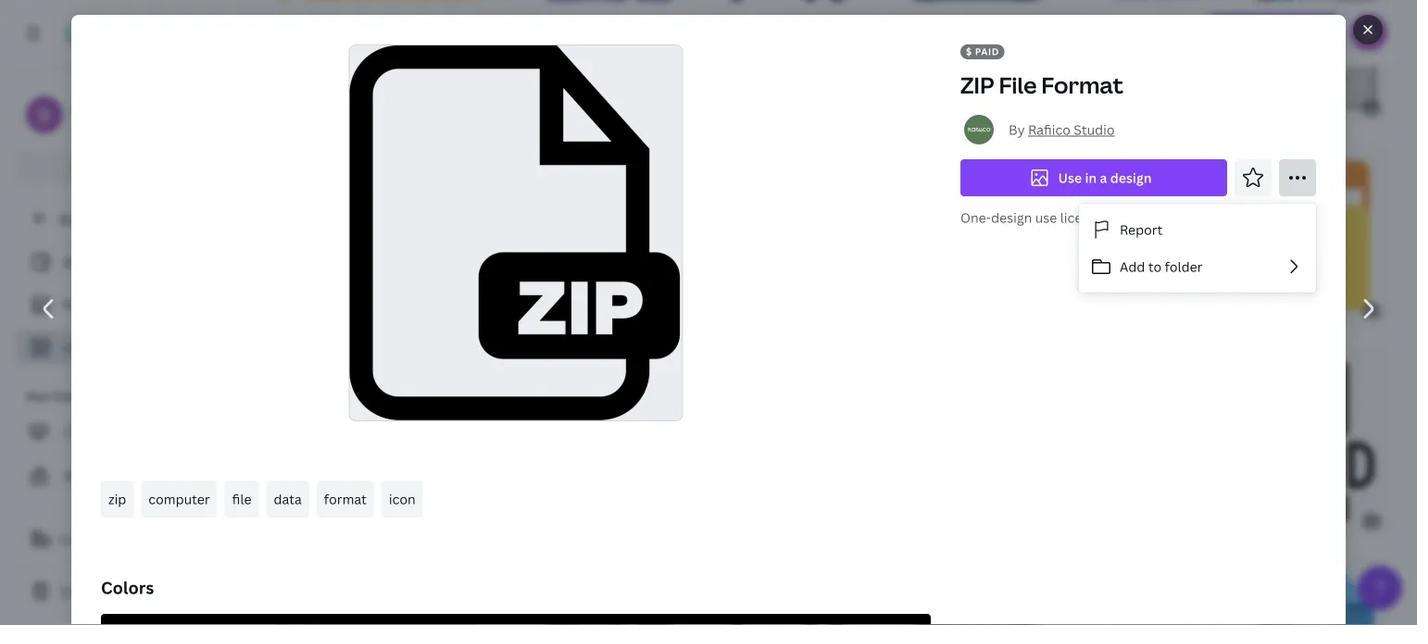Task type: locate. For each thing, give the bounding box(es) containing it.
to for back
[[92, 210, 106, 227]]

personal free
[[74, 98, 129, 133]]

1 vertical spatial design
[[991, 209, 1032, 227]]

0 vertical spatial a
[[1100, 169, 1108, 187]]

1 horizontal spatial to
[[1149, 258, 1162, 275]]

icon link
[[382, 481, 423, 518]]

icons
[[63, 339, 97, 356]]

None search field
[[789, 15, 1083, 52]]

0 horizontal spatial design
[[991, 209, 1032, 227]]

$ for mp3 file icon
[[678, 102, 684, 115]]

design
[[1111, 169, 1152, 187], [991, 209, 1032, 227]]

$ for right file folder icon
[[1369, 305, 1375, 317]]

to right add
[[1149, 258, 1162, 275]]

0 horizontal spatial file folder icon image
[[555, 363, 752, 522]]

$
[[966, 45, 972, 58], [678, 102, 684, 115], [1369, 102, 1375, 115], [1132, 305, 1138, 317], [1369, 305, 1375, 317], [1369, 515, 1375, 528]]

file folder icon image
[[769, 160, 964, 311], [1191, 160, 1370, 311], [555, 363, 752, 522]]

all
[[63, 253, 79, 271]]

format
[[1042, 70, 1124, 100]]

report
[[1120, 221, 1163, 238]]

a
[[1100, 169, 1108, 187], [104, 530, 111, 548]]

creators
[[65, 423, 119, 441]]

free
[[74, 118, 98, 133]]

indesign icon image
[[1229, 363, 1374, 522]]

to right the back
[[92, 210, 106, 227]]

studio
[[1074, 121, 1115, 139]]

to
[[92, 210, 106, 227], [1149, 258, 1162, 275]]

$ for isolated piece of paper design image
[[1369, 102, 1375, 115]]

colors
[[101, 577, 154, 599]]

photos
[[63, 296, 107, 314]]

rafiico
[[1028, 121, 1071, 139]]

zip file format image
[[732, 0, 861, 108], [350, 45, 682, 421]]

photos link
[[26, 287, 230, 322]]

isolated piece of paper design image
[[1257, 0, 1376, 108]]

0 horizontal spatial a
[[104, 530, 111, 548]]

try
[[88, 159, 108, 176]]

brand
[[65, 467, 103, 485]]

psd file icon image
[[668, 574, 809, 625]]

create
[[59, 530, 101, 548]]

add to folder button
[[1079, 248, 1316, 285]]

to inside button
[[1149, 258, 1162, 275]]

try canva pro
[[88, 159, 175, 176]]

file
[[999, 70, 1037, 100]]

all templates link
[[26, 245, 230, 280]]

0 vertical spatial to
[[92, 210, 106, 227]]

templates
[[82, 253, 145, 271]]

create a team button
[[15, 521, 241, 558]]

top level navigation element
[[163, 15, 744, 52]]

to for add
[[1149, 258, 1162, 275]]

1 vertical spatial to
[[1149, 258, 1162, 275]]

0 vertical spatial design
[[1111, 169, 1152, 187]]

to inside "link"
[[92, 210, 106, 227]]

your
[[26, 389, 51, 404]]

back to home link
[[15, 200, 241, 237]]

use in a design
[[1058, 169, 1152, 187]]

canva
[[111, 159, 150, 176]]

design right in
[[1111, 169, 1152, 187]]

rafiico studio link
[[1028, 121, 1115, 139]]

by
[[1009, 121, 1025, 139]]

1 horizontal spatial design
[[1111, 169, 1152, 187]]

creators you follow
[[65, 423, 189, 441]]

your content
[[26, 389, 98, 404]]

by rafiico studio
[[1009, 121, 1115, 139]]

doc file format image
[[1090, 0, 1211, 108]]

file
[[232, 491, 252, 508]]

floppy disk icon image
[[910, 0, 1042, 108]]

$ paid
[[966, 45, 1000, 58]]

a right in
[[1100, 169, 1108, 187]]

mp3 file icon image
[[537, 0, 682, 108]]

0 horizontal spatial zip file format image
[[350, 45, 682, 421]]

a left team
[[104, 530, 111, 548]]

css file icon image
[[1235, 574, 1375, 625]]

format link
[[317, 481, 374, 518]]

zip folder image
[[276, 0, 479, 108]]

license
[[1060, 209, 1104, 227]]

0 horizontal spatial to
[[92, 210, 106, 227]]

design left use
[[991, 209, 1032, 227]]

team
[[114, 530, 146, 548]]



Task type: vqa. For each thing, say whether or not it's contained in the screenshot.
The Creators
yes



Task type: describe. For each thing, give the bounding box(es) containing it.
psd file image
[[858, 574, 1004, 625]]

zip
[[108, 491, 126, 508]]

back to home
[[59, 210, 146, 227]]

csv icon image
[[1018, 160, 1139, 311]]

try canva pro button
[[15, 150, 241, 185]]

add to folder
[[1120, 258, 1203, 275]]

zip
[[961, 70, 995, 100]]

folder file yellow document info icon. vector graphic image
[[278, 160, 502, 311]]

design inside use in a design button
[[1111, 169, 1152, 187]]

paid
[[975, 45, 1000, 58]]

add
[[1120, 258, 1145, 275]]

brand templates
[[65, 467, 170, 485]]

pro
[[153, 159, 175, 176]]

use in a design button
[[961, 159, 1228, 196]]

html file icon image
[[481, 574, 620, 625]]

one-design use license
[[961, 209, 1104, 227]]

creators you follow link
[[15, 413, 241, 450]]

1 vertical spatial a
[[104, 530, 111, 548]]

create a team
[[59, 530, 146, 548]]

home
[[109, 210, 146, 227]]

file link
[[225, 481, 259, 518]]

svg file icon image
[[1052, 574, 1188, 625]]

use
[[1058, 169, 1082, 187]]

1 horizontal spatial a
[[1100, 169, 1108, 187]]

computer
[[149, 491, 210, 508]]

open file icon image
[[276, 363, 494, 522]]

use
[[1035, 209, 1057, 227]]

starred link
[[15, 502, 241, 539]]

in
[[1085, 169, 1097, 187]]

1 horizontal spatial file folder icon image
[[769, 160, 964, 311]]

starred
[[65, 512, 112, 529]]

one-
[[961, 209, 991, 227]]

pdf file icon image
[[271, 574, 431, 625]]

binders folder image
[[561, 160, 712, 311]]

follow
[[148, 423, 189, 441]]

brand templates link
[[15, 458, 241, 495]]

you
[[122, 423, 145, 441]]

all templates
[[63, 253, 145, 271]]

templates
[[106, 467, 170, 485]]

2 horizontal spatial file folder icon image
[[1191, 160, 1370, 311]]

zip file format
[[961, 70, 1124, 100]]

back
[[59, 210, 89, 227]]

report button
[[1079, 211, 1316, 248]]

$ for csv icon
[[1132, 305, 1138, 317]]

personal
[[74, 98, 129, 115]]

zip link
[[101, 481, 134, 518]]

format
[[324, 491, 367, 508]]

data
[[274, 491, 302, 508]]

1 horizontal spatial zip file format image
[[732, 0, 861, 108]]

icon
[[389, 491, 416, 508]]

content
[[53, 389, 98, 404]]

trash link
[[15, 573, 241, 611]]

computer link
[[141, 481, 217, 518]]

$ for the indesign icon
[[1369, 515, 1375, 528]]

data link
[[266, 481, 309, 518]]

folder
[[1165, 258, 1203, 275]]

trash
[[59, 583, 93, 601]]



